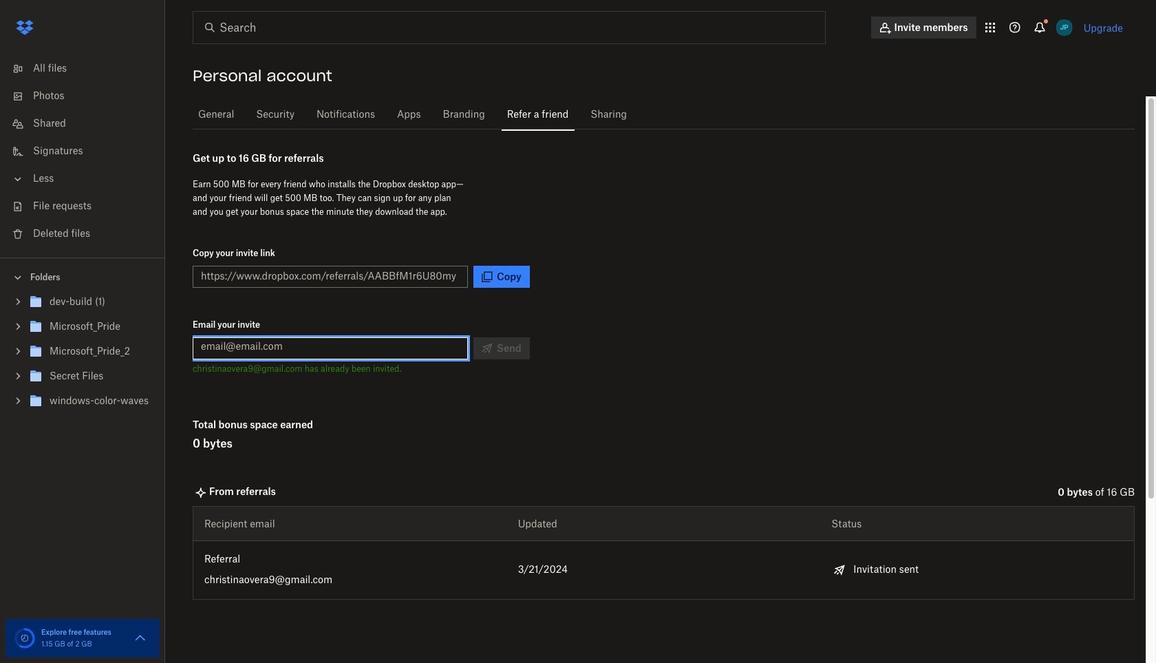 Task type: vqa. For each thing, say whether or not it's contained in the screenshot.
group
yes



Task type: describe. For each thing, give the bounding box(es) containing it.
email@email.com text field
[[201, 339, 460, 354]]

less image
[[11, 172, 25, 186]]

quota usage progress bar
[[14, 627, 36, 649]]



Task type: locate. For each thing, give the bounding box(es) containing it.
dropbox image
[[11, 14, 39, 41]]

tab list
[[193, 96, 1135, 132]]

None text field
[[201, 269, 457, 284]]

group
[[0, 287, 165, 424]]

Search text field
[[220, 19, 797, 36]]

list
[[0, 47, 165, 258]]



